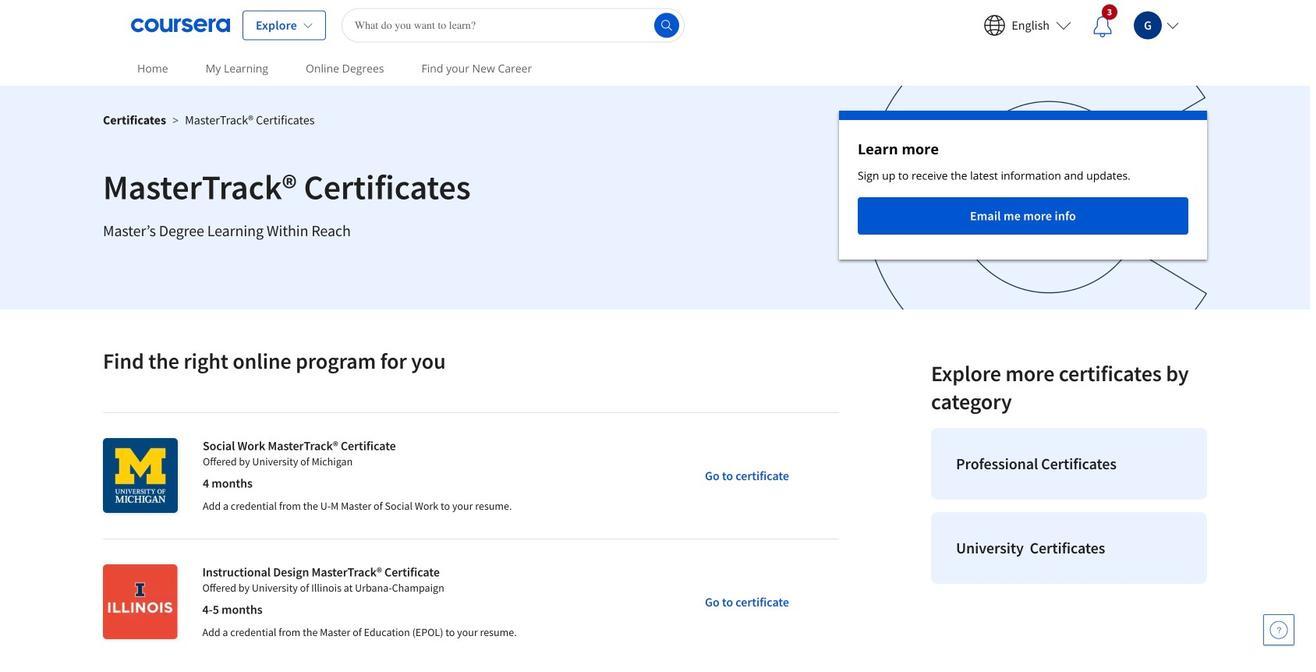 Task type: vqa. For each thing, say whether or not it's contained in the screenshot.
search field
yes



Task type: locate. For each thing, give the bounding box(es) containing it.
list
[[925, 422, 1214, 590]]

None search field
[[342, 8, 685, 43]]

university of michigan image
[[103, 438, 178, 513]]

help center image
[[1270, 621, 1288, 640]]

status
[[839, 111, 1207, 260]]

university of illinois at urbana-champaign image
[[103, 565, 177, 640]]

coursera image
[[131, 13, 230, 38]]



Task type: describe. For each thing, give the bounding box(es) containing it.
What do you want to learn? text field
[[342, 8, 685, 43]]



